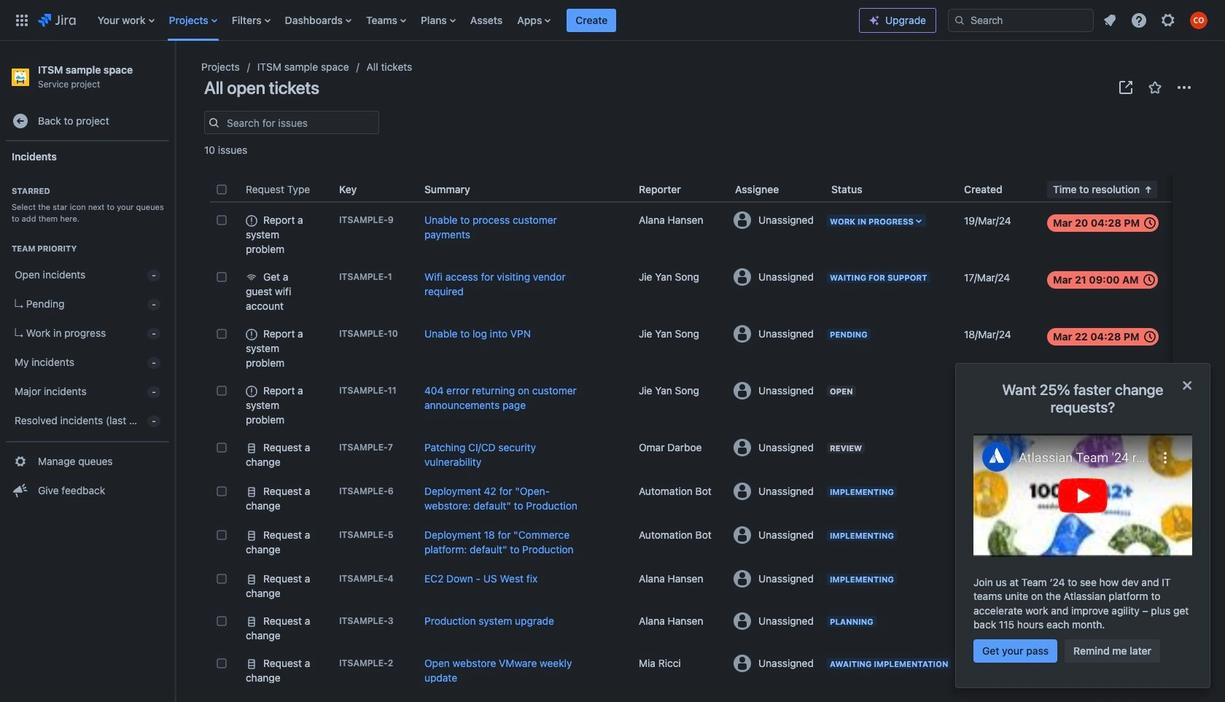 Task type: locate. For each thing, give the bounding box(es) containing it.
banner
[[0, 0, 1226, 41]]

heading for team priority group
[[6, 243, 169, 255]]

2 heading from the top
[[6, 243, 169, 255]]

0 vertical spatial heading
[[6, 185, 169, 197]]

appswitcher icon image
[[13, 11, 31, 29]]

heading
[[6, 185, 169, 197], [6, 243, 169, 255]]

1 vertical spatial heading
[[6, 243, 169, 255]]

jira image
[[38, 11, 76, 29], [38, 11, 76, 29]]

group
[[6, 442, 169, 510]]

Search field
[[948, 8, 1094, 32]]

1 heading from the top
[[6, 185, 169, 197]]

Search for issues field
[[223, 112, 379, 133]]

help image
[[1131, 11, 1148, 29]]

list item
[[567, 0, 617, 40]]

your profile and settings image
[[1191, 11, 1208, 29]]

actions image
[[1176, 79, 1194, 96]]

list
[[90, 0, 859, 40], [1097, 7, 1217, 33]]

notifications image
[[1102, 11, 1119, 29]]

None search field
[[948, 8, 1094, 32]]



Task type: describe. For each thing, give the bounding box(es) containing it.
starred group
[[6, 171, 169, 229]]

0 horizontal spatial list
[[90, 0, 859, 40]]

star image
[[1147, 79, 1164, 96]]

primary element
[[9, 0, 859, 40]]

1 horizontal spatial list
[[1097, 7, 1217, 33]]

settings image
[[1160, 11, 1177, 29]]

heading for starred group
[[6, 185, 169, 197]]

sidebar navigation image
[[159, 58, 191, 88]]

search image
[[954, 14, 966, 26]]

team priority group
[[6, 229, 169, 442]]

watch atlassian team '24 video dialog
[[956, 363, 1211, 689]]

ascending icon image
[[1140, 181, 1158, 198]]



Task type: vqa. For each thing, say whether or not it's contained in the screenshot.
sidebar navigation icon
yes



